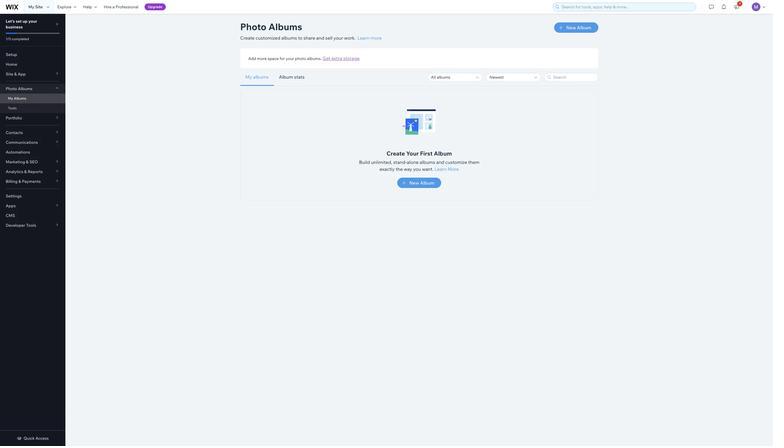 Task type: vqa. For each thing, say whether or not it's contained in the screenshot.
3rd ad goal image from left
no



Task type: locate. For each thing, give the bounding box(es) containing it.
1 vertical spatial tools
[[26, 223, 36, 228]]

album
[[578, 25, 592, 30], [279, 74, 293, 80], [434, 150, 452, 157], [420, 180, 435, 186]]

0 vertical spatial create
[[240, 35, 255, 41]]

albums inside dropdown button
[[18, 86, 32, 91]]

let's
[[6, 19, 15, 24]]

0 vertical spatial my
[[28, 4, 34, 9]]

1 horizontal spatial my
[[28, 4, 34, 9]]

add
[[248, 56, 256, 61]]

and
[[316, 35, 325, 41], [437, 159, 445, 165]]

albums left to
[[282, 35, 297, 41]]

and left sell
[[316, 35, 325, 41]]

& inside popup button
[[26, 159, 29, 164]]

0 vertical spatial new
[[567, 25, 576, 30]]

developer tools
[[6, 223, 36, 228]]

1 vertical spatial create
[[387, 150, 405, 157]]

marketing
[[6, 159, 25, 164]]

photo albums create customized albums to share and sell your work. learn more
[[240, 21, 382, 41]]

& for marketing
[[26, 159, 29, 164]]

1 horizontal spatial photo
[[240, 21, 267, 32]]

2 horizontal spatial your
[[334, 35, 343, 41]]

1 vertical spatial new
[[410, 180, 419, 186]]

more right add
[[257, 56, 267, 61]]

albums inside "link"
[[14, 96, 26, 100]]

create up stand-
[[387, 150, 405, 157]]

share
[[304, 35, 315, 41]]

site
[[35, 4, 43, 9], [6, 71, 13, 77]]

quick access button
[[17, 436, 49, 441]]

and up learn more
[[437, 159, 445, 165]]

1 vertical spatial learn
[[435, 166, 447, 172]]

and inside photo albums create customized albums to share and sell your work. learn more
[[316, 35, 325, 41]]

you
[[413, 166, 421, 172]]

& right billing
[[18, 179, 21, 184]]

0 vertical spatial tools
[[8, 106, 17, 110]]

0 horizontal spatial your
[[28, 19, 37, 24]]

1 horizontal spatial create
[[387, 150, 405, 157]]

stats
[[294, 74, 305, 80]]

2 vertical spatial albums
[[14, 96, 26, 100]]

albums.
[[307, 56, 322, 61]]

photo up customized
[[240, 21, 267, 32]]

your right sell
[[334, 35, 343, 41]]

site up let's set up your business
[[35, 4, 43, 9]]

1 horizontal spatial and
[[437, 159, 445, 165]]

albums inside build unlimited, stand-alone albums and customize them exactly the way you want
[[420, 159, 436, 165]]

analytics & reports button
[[0, 167, 65, 177]]

None field
[[430, 73, 474, 81], [488, 73, 533, 81], [430, 73, 474, 81], [488, 73, 533, 81]]

& inside dropdown button
[[18, 179, 21, 184]]

albums for photo albums
[[18, 86, 32, 91]]

albums down add
[[253, 74, 269, 80]]

billing & payments
[[6, 179, 41, 184]]

1 button
[[731, 0, 743, 14]]

home link
[[0, 59, 65, 69]]

let's set up your business
[[6, 19, 37, 30]]

my up let's set up your business
[[28, 4, 34, 9]]

tools link
[[0, 103, 65, 113]]

albums up my albums "link"
[[18, 86, 32, 91]]

1 vertical spatial more
[[257, 56, 267, 61]]

my albums
[[8, 96, 26, 100]]

1 horizontal spatial new album
[[567, 25, 592, 30]]

album stats
[[279, 74, 305, 80]]

site & app button
[[0, 69, 65, 79]]

1 horizontal spatial tools
[[26, 223, 36, 228]]

settings
[[6, 193, 22, 199]]

0 vertical spatial albums
[[269, 21, 302, 32]]

albums down photo albums
[[14, 96, 26, 100]]

tools down cms link
[[26, 223, 36, 228]]

albums for photo albums create customized albums to share and sell your work. learn more
[[269, 21, 302, 32]]

2 vertical spatial albums
[[420, 159, 436, 165]]

your right for
[[286, 56, 294, 61]]

0 horizontal spatial and
[[316, 35, 325, 41]]

storage
[[343, 55, 360, 61]]

1 horizontal spatial learn
[[435, 166, 447, 172]]

& left seo
[[26, 159, 29, 164]]

completed
[[12, 37, 29, 41]]

0 vertical spatial more
[[371, 35, 382, 41]]

1 vertical spatial site
[[6, 71, 13, 77]]

0 horizontal spatial learn
[[358, 35, 370, 41]]

contacts button
[[0, 128, 65, 138]]

photo inside dropdown button
[[6, 86, 17, 91]]

my down photo albums
[[8, 96, 13, 100]]

albums up want
[[420, 159, 436, 165]]

extra
[[332, 55, 342, 61]]

alone
[[407, 159, 419, 165]]

&
[[14, 71, 17, 77], [26, 159, 29, 164], [24, 169, 27, 174], [18, 179, 21, 184]]

learn right work.
[[358, 35, 370, 41]]

0 horizontal spatial new album
[[410, 180, 435, 186]]

your
[[407, 150, 419, 157]]

0 horizontal spatial create
[[240, 35, 255, 41]]

1 horizontal spatial site
[[35, 4, 43, 9]]

0 vertical spatial your
[[28, 19, 37, 24]]

your
[[28, 19, 37, 24], [334, 35, 343, 41], [286, 56, 294, 61]]

0 vertical spatial site
[[35, 4, 43, 9]]

0 horizontal spatial new album button
[[398, 178, 442, 188]]

new album
[[567, 25, 592, 30], [410, 180, 435, 186]]

1 vertical spatial and
[[437, 159, 445, 165]]

get extra storage button
[[323, 55, 360, 62]]

site down home
[[6, 71, 13, 77]]

portfolio button
[[0, 113, 65, 123]]

exactly
[[380, 166, 395, 172]]

2 horizontal spatial my
[[246, 74, 252, 80]]

explore
[[57, 4, 71, 9]]

setup link
[[0, 50, 65, 59]]

albums
[[269, 21, 302, 32], [18, 86, 32, 91], [14, 96, 26, 100]]

1 vertical spatial my
[[246, 74, 252, 80]]

my for my site
[[28, 4, 34, 9]]

my
[[28, 4, 34, 9], [246, 74, 252, 80], [8, 96, 13, 100]]

new
[[567, 25, 576, 30], [410, 180, 419, 186]]

0 horizontal spatial more
[[257, 56, 267, 61]]

learn left more
[[435, 166, 447, 172]]

2 vertical spatial your
[[286, 56, 294, 61]]

upgrade button
[[145, 3, 166, 10]]

and inside build unlimited, stand-alone albums and customize them exactly the way you want
[[437, 159, 445, 165]]

0 horizontal spatial my
[[8, 96, 13, 100]]

my site
[[28, 4, 43, 9]]

1 horizontal spatial your
[[286, 56, 294, 61]]

1 vertical spatial your
[[334, 35, 343, 41]]

1/5
[[6, 37, 11, 41]]

want
[[422, 166, 433, 172]]

1 vertical spatial new album button
[[398, 178, 442, 188]]

more inside photo albums create customized albums to share and sell your work. learn more
[[371, 35, 382, 41]]

albums for build
[[420, 159, 436, 165]]

1/5 completed
[[6, 37, 29, 41]]

new album button
[[555, 22, 599, 33], [398, 178, 442, 188]]

& left the reports
[[24, 169, 27, 174]]

& inside dropdown button
[[24, 169, 27, 174]]

Search field
[[552, 73, 597, 81]]

more
[[371, 35, 382, 41], [257, 56, 267, 61]]

albums up to
[[269, 21, 302, 32]]

create left customized
[[240, 35, 255, 41]]

& left app
[[14, 71, 17, 77]]

0 horizontal spatial albums
[[253, 74, 269, 80]]

business
[[6, 24, 23, 30]]

photo inside photo albums create customized albums to share and sell your work. learn more
[[240, 21, 267, 32]]

0 vertical spatial learn
[[358, 35, 370, 41]]

1 vertical spatial photo
[[6, 86, 17, 91]]

create inside photo albums create customized albums to share and sell your work. learn more
[[240, 35, 255, 41]]

0 horizontal spatial photo
[[6, 86, 17, 91]]

1
[[740, 2, 741, 5]]

albums for my albums
[[14, 96, 26, 100]]

0 horizontal spatial site
[[6, 71, 13, 77]]

2 horizontal spatial albums
[[420, 159, 436, 165]]

1 horizontal spatial more
[[371, 35, 382, 41]]

them
[[469, 159, 480, 165]]

0 vertical spatial and
[[316, 35, 325, 41]]

1 horizontal spatial new album button
[[555, 22, 599, 33]]

your right up
[[28, 19, 37, 24]]

2 vertical spatial my
[[8, 96, 13, 100]]

reports
[[28, 169, 43, 174]]

apps button
[[0, 201, 65, 211]]

1 horizontal spatial albums
[[282, 35, 297, 41]]

& inside popup button
[[14, 71, 17, 77]]

up
[[23, 19, 28, 24]]

0 vertical spatial albums
[[282, 35, 297, 41]]

0 vertical spatial photo
[[240, 21, 267, 32]]

photo up my albums at the left of the page
[[6, 86, 17, 91]]

0 vertical spatial new album button
[[555, 22, 599, 33]]

automations
[[6, 150, 30, 155]]

tools up portfolio
[[8, 106, 17, 110]]

my inside my albums "link"
[[8, 96, 13, 100]]

cms
[[6, 213, 15, 218]]

my down add
[[246, 74, 252, 80]]

more right work.
[[371, 35, 382, 41]]

sidebar element
[[0, 14, 65, 446]]

1 vertical spatial albums
[[18, 86, 32, 91]]

tools
[[8, 106, 17, 110], [26, 223, 36, 228]]

0 vertical spatial new album
[[567, 25, 592, 30]]

photo albums
[[6, 86, 32, 91]]

albums inside photo albums create customized albums to share and sell your work. learn more
[[269, 21, 302, 32]]

create
[[240, 35, 255, 41], [387, 150, 405, 157]]

quick
[[24, 436, 35, 441]]

your inside photo albums create customized albums to share and sell your work. learn more
[[334, 35, 343, 41]]

professional
[[116, 4, 139, 9]]

create your first album
[[387, 150, 452, 157]]

albums inside photo albums create customized albums to share and sell your work. learn more
[[282, 35, 297, 41]]



Task type: describe. For each thing, give the bounding box(es) containing it.
learn inside button
[[435, 166, 447, 172]]

analytics
[[6, 169, 23, 174]]

& for billing
[[18, 179, 21, 184]]

your inside let's set up your business
[[28, 19, 37, 24]]

billing & payments button
[[0, 177, 65, 186]]

cms link
[[0, 211, 65, 220]]

sell
[[326, 35, 333, 41]]

app
[[18, 71, 26, 77]]

upgrade
[[148, 5, 162, 9]]

0 horizontal spatial tools
[[8, 106, 17, 110]]

to
[[298, 35, 303, 41]]

get
[[323, 55, 331, 61]]

tools inside dropdown button
[[26, 223, 36, 228]]

more inside add more space for your photo albums. get extra storage
[[257, 56, 267, 61]]

learn more button
[[435, 166, 459, 173]]

learn inside photo albums create customized albums to share and sell your work. learn more
[[358, 35, 370, 41]]

first
[[420, 150, 433, 157]]

stand-
[[394, 159, 407, 165]]

communications button
[[0, 138, 65, 147]]

more
[[448, 166, 459, 172]]

marketing & seo
[[6, 159, 38, 164]]

Search for tools, apps, help & more... field
[[560, 3, 695, 11]]

communications
[[6, 140, 38, 145]]

hire a professional link
[[100, 0, 142, 14]]

learn more
[[435, 166, 459, 172]]

my for my albums
[[246, 74, 252, 80]]

help button
[[80, 0, 100, 14]]

contacts
[[6, 130, 23, 135]]

site & app
[[6, 71, 26, 77]]

customize
[[446, 159, 468, 165]]

setup
[[6, 52, 17, 57]]

photo
[[295, 56, 306, 61]]

apps
[[6, 203, 16, 208]]

access
[[36, 436, 49, 441]]

settings link
[[0, 191, 65, 201]]

photo for photo albums create customized albums to share and sell your work. learn more
[[240, 21, 267, 32]]

build unlimited, stand-alone albums and customize them exactly the way you want
[[359, 159, 480, 172]]

1 horizontal spatial new
[[567, 25, 576, 30]]

unlimited,
[[371, 159, 393, 165]]

photo albums button
[[0, 84, 65, 94]]

seo
[[29, 159, 38, 164]]

1 vertical spatial albums
[[253, 74, 269, 80]]

learn more link
[[358, 34, 382, 41]]

help
[[83, 4, 92, 9]]

my for my albums
[[8, 96, 13, 100]]

developer
[[6, 223, 25, 228]]

hire a professional
[[104, 4, 139, 9]]

developer tools button
[[0, 220, 65, 230]]

albums for photo
[[282, 35, 297, 41]]

add more space for your photo albums. get extra storage
[[248, 55, 360, 61]]

the
[[396, 166, 403, 172]]

1 vertical spatial new album
[[410, 180, 435, 186]]

& for analytics
[[24, 169, 27, 174]]

portfolio
[[6, 115, 22, 121]]

home
[[6, 62, 17, 67]]

0 horizontal spatial new
[[410, 180, 419, 186]]

space
[[268, 56, 279, 61]]

photo for photo albums
[[6, 86, 17, 91]]

set
[[16, 19, 22, 24]]

marketing & seo button
[[0, 157, 65, 167]]

payments
[[22, 179, 41, 184]]

way
[[404, 166, 412, 172]]

work.
[[344, 35, 356, 41]]

a
[[113, 4, 115, 9]]

your inside add more space for your photo albums. get extra storage
[[286, 56, 294, 61]]

.
[[433, 166, 435, 172]]

for
[[280, 56, 285, 61]]

analytics & reports
[[6, 169, 43, 174]]

my albums
[[246, 74, 269, 80]]

billing
[[6, 179, 18, 184]]

& for site
[[14, 71, 17, 77]]

automations link
[[0, 147, 65, 157]]

my albums link
[[0, 94, 65, 103]]

customized
[[256, 35, 281, 41]]

site inside popup button
[[6, 71, 13, 77]]



